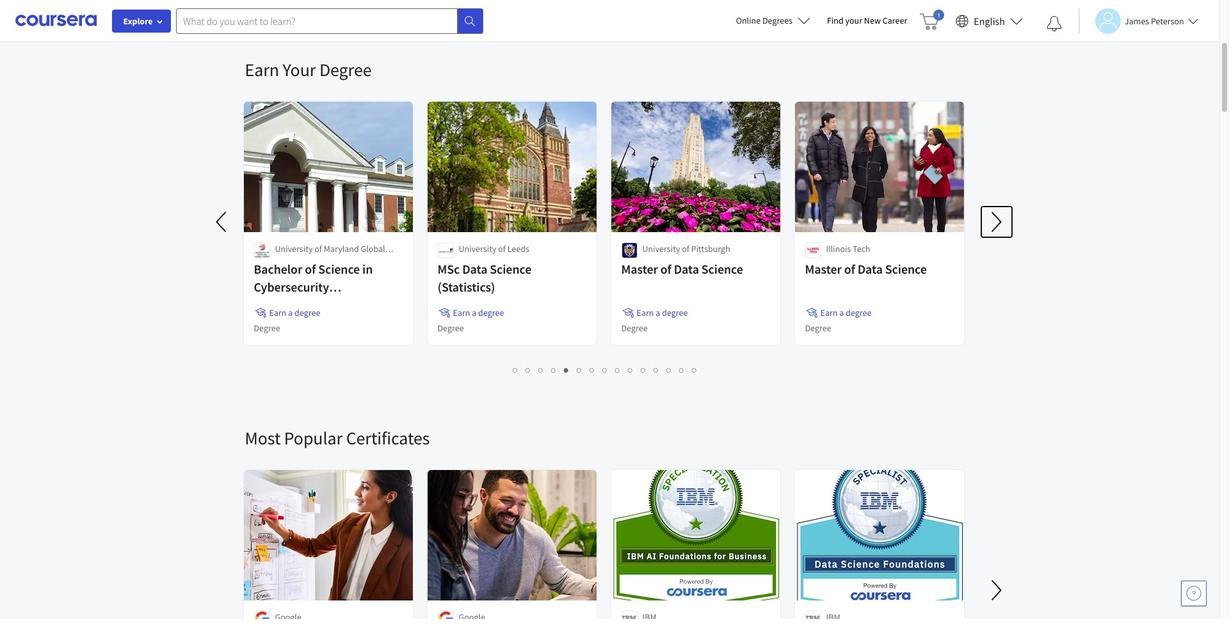 Task type: describe. For each thing, give the bounding box(es) containing it.
university of maryland global campus
[[275, 243, 385, 268]]

14 button
[[676, 363, 690, 378]]

illinois tech
[[826, 243, 871, 255]]

data for university of pittsburgh
[[674, 261, 699, 277]]

campus
[[275, 256, 306, 268]]

12
[[654, 364, 664, 377]]

cybersecurity
[[254, 279, 329, 295]]

6 button
[[573, 363, 586, 378]]

online degrees
[[736, 15, 793, 26]]

most popular certificates carousel element
[[239, 389, 1229, 620]]

7 button
[[586, 363, 599, 378]]

show notifications image
[[1047, 16, 1062, 31]]

english
[[974, 14, 1005, 27]]

previous slide image
[[207, 207, 237, 238]]

1
[[513, 364, 518, 377]]

maryland
[[324, 243, 359, 255]]

degree for leeds
[[438, 323, 464, 334]]

career
[[883, 15, 908, 26]]

illinois
[[826, 243, 851, 255]]

online degrees button
[[726, 6, 821, 35]]

online
[[736, 15, 761, 26]]

master of data science for tech
[[805, 261, 927, 277]]

10
[[628, 364, 638, 377]]

leeds
[[508, 243, 530, 255]]

in
[[362, 261, 373, 277]]

science inside bachelor of science in cybersecurity management and policy
[[318, 261, 360, 277]]

of inside bachelor of science in cybersecurity management and policy
[[305, 261, 316, 277]]

earn your degree
[[245, 58, 372, 81]]

peterson
[[1151, 15, 1185, 27]]

of down the university of pittsburgh
[[661, 261, 672, 277]]

degree for leeds
[[478, 307, 504, 319]]

a for illinois tech
[[840, 307, 844, 319]]

11
[[641, 364, 651, 377]]

5
[[564, 364, 569, 377]]

earn for university of pittsburgh
[[637, 307, 654, 319]]

9 button
[[612, 363, 624, 378]]

pittsburgh
[[691, 243, 730, 255]]

most
[[245, 427, 281, 450]]

master for illinois tech
[[805, 261, 842, 277]]

certificates
[[346, 427, 430, 450]]

james peterson button
[[1079, 8, 1199, 34]]

1 button
[[509, 363, 522, 378]]

msc data science (statistics)
[[438, 261, 532, 295]]

illinois tech image
[[805, 243, 821, 259]]

earn a degree for leeds
[[453, 307, 504, 319]]

management
[[254, 297, 325, 313]]

2 button
[[522, 363, 535, 378]]

james peterson
[[1125, 15, 1185, 27]]

3
[[539, 364, 544, 377]]

1 list from the top
[[245, 2, 975, 16]]

master for university of pittsburgh
[[621, 261, 658, 277]]

10 11 12 13 14 15
[[628, 364, 702, 377]]

4
[[551, 364, 556, 377]]

policy
[[351, 297, 384, 313]]

next slide image
[[981, 207, 1012, 238]]

8
[[603, 364, 608, 377]]

11 button
[[637, 363, 651, 378]]

bachelor
[[254, 261, 302, 277]]

a for university of maryland global campus
[[288, 307, 293, 319]]

earn a degree for maryland
[[269, 307, 320, 319]]

14
[[679, 364, 690, 377]]

find your new career
[[827, 15, 908, 26]]



Task type: vqa. For each thing, say whether or not it's contained in the screenshot.
Meta Back-End Developer's partnerName logo
no



Task type: locate. For each thing, give the bounding box(es) containing it.
4 science from the left
[[885, 261, 927, 277]]

university of pittsburgh
[[643, 243, 730, 255]]

4 button
[[548, 363, 560, 378]]

0 horizontal spatial master of data science
[[621, 261, 743, 277]]

1 horizontal spatial master
[[805, 261, 842, 277]]

a for university of pittsburgh
[[656, 307, 660, 319]]

1 vertical spatial list
[[245, 363, 965, 378]]

4 a from the left
[[840, 307, 844, 319]]

0 vertical spatial list
[[245, 2, 975, 16]]

of left pittsburgh at the top right of the page
[[682, 243, 690, 255]]

3 university from the left
[[643, 243, 680, 255]]

7
[[590, 364, 595, 377]]

2
[[526, 364, 531, 377]]

master of data science
[[621, 261, 743, 277], [805, 261, 927, 277]]

next slide image
[[981, 576, 1012, 606]]

3 a from the left
[[656, 307, 660, 319]]

find your new career link
[[821, 13, 914, 29]]

5 button
[[560, 363, 573, 378]]

popular
[[284, 427, 343, 450]]

help center image
[[1187, 587, 1202, 602]]

1 university from the left
[[275, 243, 313, 255]]

15
[[692, 364, 702, 377]]

earn a degree for pittsburgh
[[637, 307, 688, 319]]

james
[[1125, 15, 1150, 27]]

of
[[315, 243, 322, 255], [498, 243, 506, 255], [682, 243, 690, 255], [305, 261, 316, 277], [661, 261, 672, 277], [844, 261, 855, 277]]

msc
[[438, 261, 460, 277]]

4 earn a degree from the left
[[821, 307, 872, 319]]

degree
[[319, 58, 372, 81], [254, 323, 280, 334], [438, 323, 464, 334], [621, 323, 648, 334], [805, 323, 832, 334]]

1 horizontal spatial master of data science
[[805, 261, 927, 277]]

most popular certificates
[[245, 427, 430, 450]]

2 university from the left
[[459, 243, 497, 255]]

0 horizontal spatial master
[[621, 261, 658, 277]]

None search field
[[176, 8, 483, 34]]

tech
[[853, 243, 871, 255]]

1 horizontal spatial university
[[459, 243, 497, 255]]

1 science from the left
[[318, 261, 360, 277]]

6
[[577, 364, 582, 377]]

global
[[361, 243, 385, 255]]

data down tech
[[858, 261, 883, 277]]

master down university of pittsburgh icon
[[621, 261, 658, 277]]

earn for university of leeds
[[453, 307, 470, 319]]

degrees
[[763, 15, 793, 26]]

university of maryland global campus image
[[254, 243, 270, 259]]

2 data from the left
[[674, 261, 699, 277]]

master
[[621, 261, 658, 277], [805, 261, 842, 277]]

shopping cart: 1 item image
[[920, 10, 945, 30]]

master of data science down the university of pittsburgh
[[621, 261, 743, 277]]

explore button
[[112, 10, 171, 33]]

data down the university of pittsburgh
[[674, 261, 699, 277]]

earn
[[245, 58, 279, 81], [269, 307, 287, 319], [453, 307, 470, 319], [637, 307, 654, 319], [821, 307, 838, 319]]

2 earn a degree from the left
[[453, 307, 504, 319]]

of down illinois tech in the right top of the page
[[844, 261, 855, 277]]

of inside university of maryland global campus
[[315, 243, 322, 255]]

13 button
[[663, 363, 677, 378]]

earn your degree carousel element
[[207, 20, 1012, 389]]

2 master of data science from the left
[[805, 261, 927, 277]]

8 button
[[599, 363, 612, 378]]

of up cybersecurity
[[305, 261, 316, 277]]

3 earn a degree from the left
[[637, 307, 688, 319]]

1 degree from the left
[[295, 307, 320, 319]]

3 science from the left
[[702, 261, 743, 277]]

earn a degree
[[269, 307, 320, 319], [453, 307, 504, 319], [637, 307, 688, 319], [821, 307, 872, 319]]

a for university of leeds
[[472, 307, 477, 319]]

1 master of data science from the left
[[621, 261, 743, 277]]

master down the illinois tech icon
[[805, 261, 842, 277]]

1 a from the left
[[288, 307, 293, 319]]

university
[[275, 243, 313, 255], [459, 243, 497, 255], [643, 243, 680, 255]]

10 button
[[624, 363, 638, 378]]

university for master
[[643, 243, 680, 255]]

new
[[864, 15, 881, 26]]

3 data from the left
[[858, 261, 883, 277]]

12 button
[[650, 363, 664, 378]]

university right university of pittsburgh icon
[[643, 243, 680, 255]]

1 horizontal spatial data
[[674, 261, 699, 277]]

university of leeds image
[[438, 243, 454, 259]]

1 earn a degree from the left
[[269, 307, 320, 319]]

university for bachelor
[[275, 243, 313, 255]]

(statistics)
[[438, 279, 495, 295]]

9
[[615, 364, 621, 377]]

2 list from the top
[[245, 363, 965, 378]]

earn for illinois tech
[[821, 307, 838, 319]]

3 degree from the left
[[662, 307, 688, 319]]

1 data from the left
[[462, 261, 488, 277]]

science inside msc data science (statistics)
[[490, 261, 532, 277]]

university of leeds
[[459, 243, 530, 255]]

university up msc data science (statistics)
[[459, 243, 497, 255]]

your
[[283, 58, 316, 81]]

2 science from the left
[[490, 261, 532, 277]]

data for illinois tech
[[858, 261, 883, 277]]

master of data science down tech
[[805, 261, 927, 277]]

2 master from the left
[[805, 261, 842, 277]]

a
[[288, 307, 293, 319], [472, 307, 477, 319], [656, 307, 660, 319], [840, 307, 844, 319]]

earn for university of maryland global campus
[[269, 307, 287, 319]]

university of pittsburgh image
[[621, 243, 637, 259]]

list
[[245, 2, 975, 16], [245, 363, 965, 378]]

data inside msc data science (statistics)
[[462, 261, 488, 277]]

coursera image
[[15, 10, 97, 31]]

master of data science for of
[[621, 261, 743, 277]]

degree for maryland
[[295, 307, 320, 319]]

degree for maryland
[[254, 323, 280, 334]]

data
[[462, 261, 488, 277], [674, 261, 699, 277], [858, 261, 883, 277]]

What do you want to learn? text field
[[176, 8, 458, 34]]

university for msc
[[459, 243, 497, 255]]

13
[[667, 364, 677, 377]]

find
[[827, 15, 844, 26]]

degree for pittsburgh
[[662, 307, 688, 319]]

english button
[[951, 0, 1028, 42]]

your
[[846, 15, 863, 26]]

0 horizontal spatial data
[[462, 261, 488, 277]]

2 horizontal spatial university
[[643, 243, 680, 255]]

data up (statistics)
[[462, 261, 488, 277]]

2 a from the left
[[472, 307, 477, 319]]

explore
[[123, 15, 153, 27]]

0 horizontal spatial university
[[275, 243, 313, 255]]

list containing 1
[[245, 363, 965, 378]]

2 horizontal spatial data
[[858, 261, 883, 277]]

4 degree from the left
[[846, 307, 872, 319]]

list inside the earn your degree carousel element
[[245, 363, 965, 378]]

3 button
[[535, 363, 548, 378]]

1 master from the left
[[621, 261, 658, 277]]

degree for pittsburgh
[[621, 323, 648, 334]]

of left "maryland"
[[315, 243, 322, 255]]

university up campus at the top left
[[275, 243, 313, 255]]

and
[[328, 297, 349, 313]]

2 degree from the left
[[478, 307, 504, 319]]

of left leeds
[[498, 243, 506, 255]]

15 button
[[688, 363, 702, 378]]

degree
[[295, 307, 320, 319], [478, 307, 504, 319], [662, 307, 688, 319], [846, 307, 872, 319]]

science
[[318, 261, 360, 277], [490, 261, 532, 277], [702, 261, 743, 277], [885, 261, 927, 277]]

university inside university of maryland global campus
[[275, 243, 313, 255]]

bachelor of science in cybersecurity management and policy
[[254, 261, 384, 313]]



